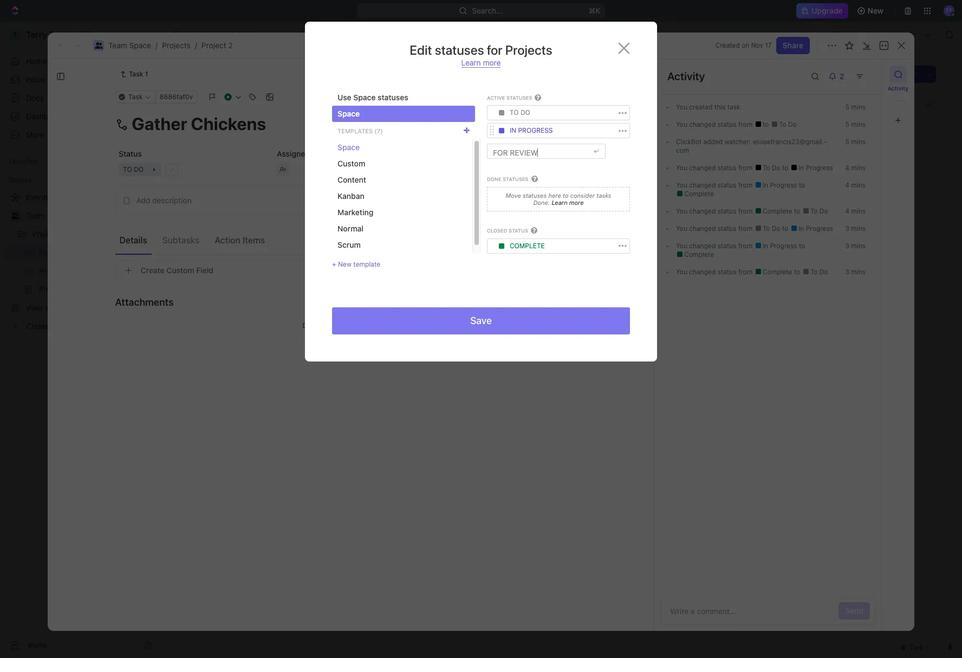 Task type: vqa. For each thing, say whether or not it's contained in the screenshot.


Task type: locate. For each thing, give the bounding box(es) containing it.
1 4 from the top
[[846, 164, 850, 172]]

add task up customize
[[884, 69, 917, 79]]

8 you from the top
[[677, 268, 688, 276]]

projects
[[248, 30, 276, 39], [162, 41, 191, 50], [506, 42, 553, 57], [33, 229, 61, 239]]

learn more link down for
[[462, 58, 501, 68]]

1 vertical spatial custom
[[167, 266, 194, 275]]

your
[[319, 321, 333, 330]]

2 horizontal spatial projects link
[[234, 28, 279, 41]]

complete
[[510, 242, 545, 250]]

statuses up move
[[503, 176, 529, 182]]

team down spaces
[[26, 211, 45, 220]]

tree inside 'sidebar' navigation
[[4, 189, 157, 335]]

1 horizontal spatial user group image
[[95, 42, 103, 49]]

1 mins from the top
[[852, 103, 866, 111]]

1
[[145, 70, 148, 78], [254, 208, 257, 216]]

1 vertical spatial learn
[[552, 199, 568, 206]]

5 from from the top
[[739, 224, 753, 233]]

action items button
[[211, 230, 270, 250]]

1 horizontal spatial more
[[570, 199, 584, 206]]

2 vertical spatial 4
[[846, 207, 850, 215]]

team space, , element
[[171, 30, 180, 39]]

new inside button
[[868, 6, 884, 15]]

2 vertical spatial 5
[[846, 138, 850, 146]]

share button right the 17
[[777, 37, 810, 54]]

projects link inside tree
[[33, 226, 127, 243]]

6 changed status from from the top
[[688, 242, 755, 250]]

field
[[196, 266, 214, 275]]

3 changed status from from the top
[[688, 181, 755, 189]]

here inside 'drop your files here to upload'
[[349, 321, 363, 330]]

1 horizontal spatial here
[[549, 192, 562, 199]]

4 changed from the top
[[690, 207, 716, 215]]

1 horizontal spatial add task button
[[278, 151, 324, 164]]

2
[[327, 30, 331, 39], [228, 41, 233, 50], [237, 207, 242, 217], [234, 256, 238, 265]]

6 you from the top
[[677, 224, 688, 233]]

home
[[26, 56, 47, 66]]

add task down the task 2
[[218, 226, 251, 235]]

statuses for edit
[[435, 42, 484, 57]]

list link
[[241, 97, 257, 112]]

0 horizontal spatial custom
[[167, 266, 194, 275]]

6 changed from the top
[[690, 242, 716, 250]]

1 vertical spatial 3
[[846, 242, 850, 250]]

learn more
[[550, 199, 584, 206]]

save
[[471, 315, 492, 326]]

share right the 17
[[783, 41, 804, 50]]

0 horizontal spatial here
[[349, 321, 363, 330]]

team
[[182, 30, 201, 39], [108, 41, 127, 50], [26, 211, 45, 220]]

here up learn more
[[549, 192, 562, 199]]

add task down calendar
[[291, 153, 320, 161]]

subtasks button
[[158, 230, 204, 250]]

4 from from the top
[[739, 207, 753, 215]]

0 horizontal spatial learn
[[462, 58, 481, 67]]

0 vertical spatial learn
[[462, 58, 481, 67]]

0 vertical spatial activity
[[668, 70, 706, 82]]

1 horizontal spatial learn
[[552, 199, 568, 206]]

5 mins
[[846, 103, 866, 111], [846, 120, 866, 128], [846, 138, 866, 146]]

dashboards
[[26, 112, 68, 121]]

1 horizontal spatial project
[[299, 30, 325, 39]]

2 4 from the top
[[846, 181, 850, 189]]

changed
[[690, 120, 716, 128], [690, 164, 716, 172], [690, 181, 716, 189], [690, 207, 716, 215], [690, 224, 716, 233], [690, 242, 716, 250], [690, 268, 716, 276]]

4 mins from the top
[[852, 164, 866, 172]]

created on nov 17
[[716, 41, 772, 49]]

2 5 from the top
[[846, 120, 850, 128]]

0 vertical spatial user group image
[[95, 42, 103, 49]]

1 vertical spatial 4
[[846, 181, 850, 189]]

consider
[[571, 192, 595, 199]]

activity inside task sidebar content "section"
[[668, 70, 706, 82]]

1 horizontal spatial team space
[[182, 30, 225, 39]]

here right files
[[349, 321, 363, 330]]

2 changed from the top
[[690, 164, 716, 172]]

0 vertical spatial 5 mins
[[846, 103, 866, 111]]

3 you from the top
[[677, 164, 688, 172]]

0 vertical spatial 3
[[846, 224, 850, 233]]

2 from from the top
[[739, 164, 753, 172]]

edit statuses for projects dialog
[[305, 22, 658, 362]]

from
[[739, 120, 753, 128], [739, 164, 753, 172], [739, 181, 753, 189], [739, 207, 753, 215], [739, 224, 753, 233], [739, 242, 753, 250], [739, 268, 753, 276]]

com
[[677, 138, 828, 155]]

space
[[203, 30, 225, 39], [129, 41, 151, 50], [354, 93, 376, 102], [338, 109, 360, 118], [338, 143, 360, 152], [47, 211, 69, 220]]

active
[[487, 95, 505, 101]]

add up customize
[[884, 69, 899, 79]]

add task button
[[878, 66, 924, 83], [278, 151, 324, 164], [214, 224, 255, 237]]

2 dropdown menu image from the top
[[499, 128, 505, 134]]

user group image down spaces
[[11, 213, 19, 219]]

2 3 mins from the top
[[846, 242, 866, 250]]

1 vertical spatial team
[[108, 41, 127, 50]]

1 vertical spatial dropdown menu image
[[499, 128, 505, 134]]

1 horizontal spatial custom
[[338, 159, 366, 168]]

0 vertical spatial 3 mins
[[846, 224, 866, 233]]

activity
[[668, 70, 706, 82], [888, 85, 909, 92]]

3 4 mins from the top
[[846, 207, 866, 215]]

4 for progress
[[846, 164, 850, 172]]

1 horizontal spatial 1
[[254, 208, 257, 216]]

statuses left for
[[435, 42, 484, 57]]

3 mins for do
[[846, 268, 866, 276]]

2 vertical spatial 3
[[846, 268, 850, 276]]

team space right team space, , element
[[182, 30, 225, 39]]

1 vertical spatial here
[[349, 321, 363, 330]]

0 vertical spatial 4 mins
[[846, 164, 866, 172]]

2 changed status from from the top
[[688, 164, 755, 172]]

1 vertical spatial 5
[[846, 120, 850, 128]]

board
[[202, 100, 223, 109]]

3 4 from the top
[[846, 207, 850, 215]]

learn more link down consider
[[550, 199, 584, 206]]

progress
[[519, 127, 553, 135], [807, 164, 834, 172], [771, 181, 798, 189], [807, 224, 834, 233], [771, 242, 798, 250]]

2 horizontal spatial add task button
[[878, 66, 924, 83]]

board link
[[200, 97, 223, 112]]

5 mins from the top
[[852, 181, 866, 189]]

0 horizontal spatial add task button
[[214, 224, 255, 237]]

created
[[716, 41, 740, 49]]

4 mins for do
[[846, 207, 866, 215]]

dropdown menu image for in progress
[[499, 128, 505, 134]]

2 horizontal spatial add task
[[884, 69, 917, 79]]

statuses right the active
[[507, 95, 533, 101]]

1 3 mins from the top
[[846, 224, 866, 233]]

1 vertical spatial 5 mins
[[846, 120, 866, 128]]

assignees button
[[438, 125, 489, 138]]

1 vertical spatial add task
[[291, 153, 320, 161]]

upgrade
[[812, 6, 843, 15]]

1 horizontal spatial share button
[[826, 26, 860, 43]]

1 horizontal spatial activity
[[888, 85, 909, 92]]

progress inside edit statuses for projects dialog
[[519, 127, 553, 135]]

closed status
[[487, 228, 529, 234]]

upload button
[[373, 322, 394, 330]]

custom
[[338, 159, 366, 168], [167, 266, 194, 275]]

2 3 from the top
[[846, 242, 850, 250]]

5 changed status from from the top
[[688, 224, 755, 233]]

assignees
[[452, 127, 484, 135]]

team up task 1 link
[[108, 41, 127, 50]]

statuses up done.
[[523, 192, 547, 199]]

activity up customize
[[888, 85, 909, 92]]

statuses inside edit statuses for projects learn more
[[435, 42, 484, 57]]

7 changed from the top
[[690, 268, 716, 276]]

status inside dialog
[[509, 228, 529, 234]]

team space inside tree
[[26, 211, 69, 220]]

status
[[118, 149, 142, 158]]

scrum
[[338, 240, 361, 249]]

1 vertical spatial 4 mins
[[846, 181, 866, 189]]

1 vertical spatial 1
[[254, 208, 257, 216]]

statuses inside the move statuses here to consider tasks done.
[[523, 192, 547, 199]]

3 3 from the top
[[846, 268, 850, 276]]

2 5 mins from the top
[[846, 120, 866, 128]]

1 4 mins from the top
[[846, 164, 866, 172]]

here
[[549, 192, 562, 199], [349, 321, 363, 330]]

done statuses
[[487, 176, 529, 182]]

2 horizontal spatial team
[[182, 30, 201, 39]]

1 down 'team space / projects / project 2'
[[145, 70, 148, 78]]

changed status from
[[688, 120, 755, 128], [688, 164, 755, 172], [688, 181, 755, 189], [688, 207, 755, 215], [688, 224, 755, 233], [688, 242, 755, 250], [688, 268, 755, 276]]

add task button up customize
[[878, 66, 924, 83]]

0 horizontal spatial share
[[783, 41, 804, 50]]

0 horizontal spatial more
[[483, 58, 501, 67]]

5 mins for added watcher:
[[846, 138, 866, 146]]

calendar link
[[274, 97, 309, 112]]

1 from from the top
[[739, 120, 753, 128]]

3 5 mins from the top
[[846, 138, 866, 146]]

favorites button
[[4, 155, 42, 168]]

1 vertical spatial team space
[[26, 211, 69, 220]]

2 vertical spatial add task button
[[214, 224, 255, 237]]

tree containing team space
[[4, 189, 157, 335]]

0 vertical spatial dropdown menu image
[[499, 110, 505, 116]]

statuses
[[435, 42, 484, 57], [378, 93, 409, 102], [507, 95, 533, 101], [503, 176, 529, 182], [523, 192, 547, 199]]

learn
[[462, 58, 481, 67], [552, 199, 568, 206]]

2 vertical spatial 5 mins
[[846, 138, 866, 146]]

4 changed status from from the top
[[688, 207, 755, 215]]

0 vertical spatial new
[[868, 6, 884, 15]]

to inside 'drop your files here to upload'
[[365, 321, 371, 330]]

0 vertical spatial learn more link
[[462, 58, 501, 68]]

new right +
[[338, 260, 352, 268]]

upload
[[373, 322, 394, 330]]

upgrade link
[[797, 3, 849, 18]]

1 vertical spatial user group image
[[11, 213, 19, 219]]

statuses for active
[[507, 95, 533, 101]]

eloisefrancis23@gmail. com
[[677, 138, 828, 155]]

add description
[[136, 196, 192, 205]]

0 vertical spatial add task
[[884, 69, 917, 79]]

custom up content
[[338, 159, 366, 168]]

dropdown menu image
[[499, 110, 505, 116], [499, 128, 505, 134]]

1 vertical spatial new
[[338, 260, 352, 268]]

17
[[766, 41, 772, 49]]

(7)
[[375, 127, 383, 134]]

2 vertical spatial 3 mins
[[846, 268, 866, 276]]

more
[[483, 58, 501, 67], [570, 199, 584, 206]]

hide button
[[821, 97, 854, 112]]

0 vertical spatial 1
[[145, 70, 148, 78]]

project 2 link
[[286, 28, 334, 41], [202, 41, 233, 50]]

project
[[299, 30, 325, 39], [202, 41, 226, 50]]

1 horizontal spatial new
[[868, 6, 884, 15]]

sidebar navigation
[[0, 22, 162, 658]]

projects link
[[234, 28, 279, 41], [162, 41, 191, 50], [33, 226, 127, 243]]

add task button down calendar link
[[278, 151, 324, 164]]

more inside edit statuses for projects learn more
[[483, 58, 501, 67]]

add
[[884, 69, 899, 79], [291, 153, 304, 161], [136, 196, 150, 205], [218, 226, 232, 235]]

details
[[120, 235, 147, 245]]

more down for
[[483, 58, 501, 67]]

more down consider
[[570, 199, 584, 206]]

0 vertical spatial 5
[[846, 103, 850, 111]]

create custom field button
[[115, 260, 581, 281]]

subtasks
[[162, 235, 200, 245]]

1 horizontal spatial share
[[832, 30, 853, 39]]

1 vertical spatial activity
[[888, 85, 909, 92]]

user group image
[[95, 42, 103, 49], [11, 213, 19, 219]]

0 horizontal spatial add task
[[218, 226, 251, 235]]

1 inside "button"
[[254, 208, 257, 216]]

new
[[868, 6, 884, 15], [338, 260, 352, 268]]

team space down spaces
[[26, 211, 69, 220]]

0 horizontal spatial project
[[202, 41, 226, 50]]

1 dropdown menu image from the top
[[499, 110, 505, 116]]

tree
[[4, 189, 157, 335]]

0 horizontal spatial team space
[[26, 211, 69, 220]]

team right team space, , element
[[182, 30, 201, 39]]

assigned
[[277, 149, 310, 158]]

to
[[510, 109, 519, 117], [763, 120, 771, 128], [780, 120, 787, 128], [312, 149, 319, 158], [763, 164, 771, 172], [783, 164, 791, 172], [800, 181, 806, 189], [563, 192, 569, 199], [795, 207, 803, 215], [811, 207, 818, 215], [763, 224, 771, 233], [783, 224, 791, 233], [800, 242, 806, 250], [201, 256, 210, 265], [795, 268, 803, 276], [811, 268, 818, 276], [365, 321, 371, 330]]

in progress inside edit statuses for projects dialog
[[510, 127, 553, 135]]

8 mins from the top
[[852, 242, 866, 250]]

task down 'team space / projects / project 2'
[[129, 70, 143, 78]]

0 vertical spatial here
[[549, 192, 562, 199]]

0 vertical spatial more
[[483, 58, 501, 67]]

user group image up home link
[[95, 42, 103, 49]]

0 horizontal spatial project 2 link
[[202, 41, 233, 50]]

0 vertical spatial team space
[[182, 30, 225, 39]]

1 vertical spatial 3 mins
[[846, 242, 866, 250]]

/
[[230, 30, 232, 39], [281, 30, 283, 39], [156, 41, 158, 50], [195, 41, 197, 50]]

0 horizontal spatial projects link
[[33, 226, 127, 243]]

2 you from the top
[[677, 120, 688, 128]]

1 3 from the top
[[846, 224, 850, 233]]

add task button down the task 2
[[214, 224, 255, 237]]

new up automations
[[868, 6, 884, 15]]

1 right the task 2
[[254, 208, 257, 216]]

3 3 mins from the top
[[846, 268, 866, 276]]

share button down upgrade at right
[[826, 26, 860, 43]]

task down edit task name text box
[[306, 153, 320, 161]]

8686faf0v button
[[155, 91, 197, 104]]

+ new template
[[332, 260, 381, 268]]

watcher:
[[725, 138, 752, 146]]

3 mins
[[846, 224, 866, 233], [846, 242, 866, 250], [846, 268, 866, 276]]

0 horizontal spatial learn more link
[[462, 58, 501, 68]]

mins
[[852, 103, 866, 111], [852, 120, 866, 128], [852, 138, 866, 146], [852, 164, 866, 172], [852, 181, 866, 189], [852, 207, 866, 215], [852, 224, 866, 233], [852, 242, 866, 250], [852, 268, 866, 276]]

task left '1' "button"
[[218, 207, 235, 217]]

0 vertical spatial 4
[[846, 164, 850, 172]]

team space link
[[169, 28, 228, 41], [108, 41, 151, 50], [26, 207, 155, 224]]

2 vertical spatial 4 mins
[[846, 207, 866, 215]]

add left description
[[136, 196, 150, 205]]

3 5 from the top
[[846, 138, 850, 146]]

4 you from the top
[[677, 181, 688, 189]]

statuses for done
[[503, 176, 529, 182]]

0 vertical spatial custom
[[338, 159, 366, 168]]

share down upgrade at right
[[832, 30, 853, 39]]

team inside tree
[[26, 211, 45, 220]]

0 horizontal spatial team
[[26, 211, 45, 220]]

activity up 'created'
[[668, 70, 706, 82]]

0 horizontal spatial new
[[338, 260, 352, 268]]

custom left the field
[[167, 266, 194, 275]]

add down calendar link
[[291, 153, 304, 161]]

2 vertical spatial team
[[26, 211, 45, 220]]

user group image inside tree
[[11, 213, 19, 219]]

1 vertical spatial learn more link
[[550, 199, 584, 206]]

dropdown menu image for to do
[[499, 110, 505, 116]]

items
[[243, 235, 265, 245]]

task sidebar navigation tab list
[[887, 66, 911, 129]]

0 horizontal spatial activity
[[668, 70, 706, 82]]

0 horizontal spatial user group image
[[11, 213, 19, 219]]

1 horizontal spatial project 2 link
[[286, 28, 334, 41]]

5 you from the top
[[677, 207, 688, 215]]



Task type: describe. For each thing, give the bounding box(es) containing it.
1 horizontal spatial add task
[[291, 153, 320, 161]]

use
[[338, 93, 352, 102]]

customize button
[[856, 97, 912, 112]]

in inside edit statuses for projects dialog
[[510, 127, 517, 135]]

assigned to
[[277, 149, 319, 158]]

to inside the move statuses here to consider tasks done.
[[563, 192, 569, 199]]

attachments
[[115, 296, 174, 308]]

+
[[332, 260, 336, 268]]

0 horizontal spatial 1
[[145, 70, 148, 78]]

table
[[329, 100, 348, 109]]

projects inside tree
[[33, 229, 61, 239]]

statuses up (7)
[[378, 93, 409, 102]]

edit statuses for projects learn more
[[410, 42, 553, 67]]

active statuses
[[487, 95, 533, 101]]

send
[[846, 606, 864, 615]]

edit
[[410, 42, 432, 57]]

7 changed status from from the top
[[688, 268, 755, 276]]

on
[[742, 41, 750, 49]]

task sidebar content section
[[654, 59, 882, 631]]

team space link inside tree
[[26, 207, 155, 224]]

1 vertical spatial more
[[570, 199, 584, 206]]

for
[[487, 42, 503, 57]]

3 mins for progress
[[846, 224, 866, 233]]

5 for added watcher:
[[846, 138, 850, 146]]

custom inside button
[[167, 266, 194, 275]]

add down the task 2
[[218, 226, 232, 235]]

1 vertical spatial share
[[783, 41, 804, 50]]

project 2
[[299, 30, 331, 39]]

Enter a status text field
[[493, 144, 588, 159]]

task up customize
[[901, 69, 917, 79]]

9 mins from the top
[[852, 268, 866, 276]]

table link
[[327, 97, 348, 112]]

template
[[354, 260, 381, 268]]

clickbot
[[677, 138, 702, 146]]

invite
[[28, 641, 47, 650]]

task 1
[[129, 70, 148, 78]]

attachments button
[[115, 289, 581, 315]]

add inside button
[[136, 196, 150, 205]]

hide
[[834, 100, 851, 109]]

3 from from the top
[[739, 181, 753, 189]]

files
[[335, 321, 348, 330]]

templates
[[338, 127, 373, 134]]

space inside tree
[[47, 211, 69, 220]]

kanban
[[338, 191, 365, 201]]

custom inside edit statuses for projects dialog
[[338, 159, 366, 168]]

favorites
[[9, 157, 37, 165]]

5 for changed status from
[[846, 120, 850, 128]]

task
[[728, 103, 741, 111]]

docs link
[[4, 89, 157, 107]]

to do inside edit statuses for projects dialog
[[510, 109, 531, 117]]

0 horizontal spatial share button
[[777, 37, 810, 54]]

move
[[506, 192, 521, 199]]

learn inside edit statuses for projects learn more
[[462, 58, 481, 67]]

inbox
[[26, 75, 45, 84]]

3 changed from the top
[[690, 181, 716, 189]]

3 for progress
[[846, 224, 850, 233]]

do inside edit statuses for projects dialog
[[521, 109, 531, 117]]

you created this task
[[677, 103, 741, 111]]

spaces
[[9, 176, 32, 184]]

home link
[[4, 53, 157, 70]]

activity inside "task sidebar navigation" tab list
[[888, 85, 909, 92]]

inbox link
[[4, 71, 157, 88]]

1 horizontal spatial learn more link
[[550, 199, 584, 206]]

use space statuses
[[338, 93, 409, 102]]

projects inside edit statuses for projects learn more
[[506, 42, 553, 57]]

team space / projects / project 2
[[108, 41, 233, 50]]

task down '1' "button"
[[234, 226, 251, 235]]

done.
[[534, 199, 550, 206]]

here inside the move statuses here to consider tasks done.
[[549, 192, 562, 199]]

4 for do
[[846, 207, 850, 215]]

1 vertical spatial add task button
[[278, 151, 324, 164]]

7 mins from the top
[[852, 224, 866, 233]]

added
[[704, 138, 723, 146]]

done
[[487, 176, 502, 182]]

4 mins for progress
[[846, 164, 866, 172]]

docs
[[26, 93, 44, 102]]

customize
[[871, 100, 909, 109]]

automations
[[870, 30, 915, 39]]

this
[[715, 103, 726, 111]]

action
[[215, 235, 241, 245]]

send button
[[839, 602, 871, 620]]

create custom field
[[141, 266, 214, 275]]

details button
[[115, 230, 152, 250]]

tasks
[[597, 192, 612, 199]]

8686faf0v
[[159, 93, 193, 101]]

created
[[690, 103, 713, 111]]

automations button
[[864, 27, 921, 43]]

action items
[[215, 235, 265, 245]]

statuses for move
[[523, 192, 547, 199]]

closed
[[487, 228, 508, 234]]

nov
[[752, 41, 764, 49]]

list
[[244, 100, 257, 109]]

6 mins from the top
[[852, 207, 866, 215]]

drop your files here to upload
[[303, 321, 394, 330]]

templates (7)
[[338, 127, 383, 134]]

Edit task name text field
[[115, 113, 581, 134]]

1 5 mins from the top
[[846, 103, 866, 111]]

1 changed status from from the top
[[688, 120, 755, 128]]

5 changed from the top
[[690, 224, 716, 233]]

description
[[152, 196, 192, 205]]

search...
[[472, 6, 503, 15]]

eloisefrancis23@gmail.
[[753, 138, 828, 146]]

1 you from the top
[[677, 103, 688, 111]]

2 4 mins from the top
[[846, 181, 866, 189]]

1 button
[[244, 207, 259, 217]]

3 for do
[[846, 268, 850, 276]]

gantt link
[[366, 97, 388, 112]]

7 from from the top
[[739, 268, 753, 276]]

3 mins from the top
[[852, 138, 866, 146]]

0 vertical spatial project
[[299, 30, 325, 39]]

dashboards link
[[4, 108, 157, 125]]

1 5 from the top
[[846, 103, 850, 111]]

7 you from the top
[[677, 242, 688, 250]]

1 horizontal spatial projects link
[[162, 41, 191, 50]]

2 mins from the top
[[852, 120, 866, 128]]

1 horizontal spatial team
[[108, 41, 127, 50]]

0 vertical spatial add task button
[[878, 66, 924, 83]]

0 vertical spatial share
[[832, 30, 853, 39]]

normal
[[338, 224, 364, 233]]

task 2
[[218, 207, 242, 217]]

move statuses here to consider tasks done.
[[506, 192, 612, 206]]

added watcher:
[[702, 138, 753, 146]]

1 vertical spatial project
[[202, 41, 226, 50]]

6 from from the top
[[739, 242, 753, 250]]

create
[[141, 266, 165, 275]]

Search tasks... text field
[[828, 123, 936, 139]]

5 mins for changed status from
[[846, 120, 866, 128]]

2 vertical spatial add task
[[218, 226, 251, 235]]

1 changed from the top
[[690, 120, 716, 128]]

0 vertical spatial team
[[182, 30, 201, 39]]

new inside edit statuses for projects dialog
[[338, 260, 352, 268]]



